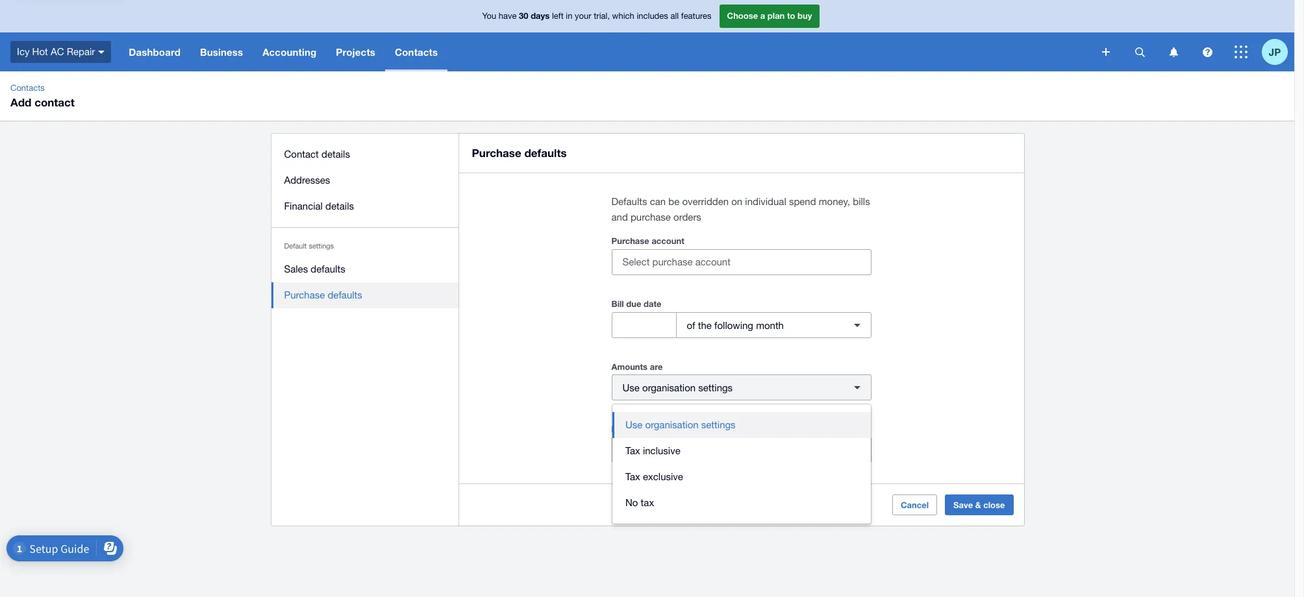 Task type: locate. For each thing, give the bounding box(es) containing it.
group containing use organisation settings
[[612, 405, 871, 524]]

plan
[[768, 11, 785, 21]]

money,
[[819, 196, 850, 207]]

1 vertical spatial contacts
[[10, 83, 45, 93]]

settings down use organisation settings button
[[698, 445, 733, 456]]

menu containing contact details
[[271, 134, 459, 316]]

no tax
[[625, 498, 654, 509]]

0 vertical spatial organisation
[[642, 382, 696, 393]]

organisation inside button
[[645, 420, 699, 431]]

1 vertical spatial use organisation settings button
[[611, 437, 871, 463]]

banner containing jp
[[0, 0, 1294, 71]]

tax for tax inclusive
[[625, 446, 640, 457]]

have
[[499, 11, 517, 21]]

cancel button
[[892, 495, 937, 516]]

use up tax inclusive
[[625, 420, 643, 431]]

use down 'purchase tax'
[[623, 445, 640, 456]]

1 vertical spatial use
[[625, 420, 643, 431]]

tax right no at the left of the page
[[641, 498, 654, 509]]

contacts inside contacts dropdown button
[[395, 46, 438, 58]]

you have 30 days left in your trial, which includes all features
[[482, 11, 712, 21]]

overridden
[[682, 196, 729, 207]]

inclusive
[[643, 446, 680, 457]]

2 vertical spatial use organisation settings
[[623, 445, 733, 456]]

1 vertical spatial purchase defaults
[[284, 290, 362, 301]]

defaults for sales defaults "button"
[[311, 264, 345, 275]]

a
[[760, 11, 765, 21]]

details for contact details
[[321, 149, 350, 160]]

purchase inside button
[[284, 290, 325, 301]]

0 vertical spatial details
[[321, 149, 350, 160]]

details right contact
[[321, 149, 350, 160]]

defaults inside "button"
[[311, 264, 345, 275]]

use inside button
[[625, 420, 643, 431]]

on
[[731, 196, 743, 207]]

details down addresses button
[[325, 201, 354, 212]]

settings
[[309, 242, 334, 250], [698, 382, 733, 393], [701, 420, 736, 431], [698, 445, 733, 456]]

tax for no tax
[[641, 498, 654, 509]]

organisation for 2nd use organisation settings popup button
[[642, 445, 696, 456]]

1 vertical spatial details
[[325, 201, 354, 212]]

purchase
[[472, 146, 521, 160], [611, 236, 649, 246], [284, 290, 325, 301], [611, 424, 649, 435]]

2 vertical spatial defaults
[[328, 290, 362, 301]]

0 vertical spatial use organisation settings button
[[611, 375, 871, 401]]

use for first use organisation settings popup button
[[623, 382, 640, 393]]

None number field
[[612, 313, 676, 338]]

includes
[[637, 11, 668, 21]]

0 vertical spatial use
[[623, 382, 640, 393]]

tax
[[625, 446, 640, 457], [625, 472, 640, 483]]

settings up tax inclusive button
[[701, 420, 736, 431]]

bills
[[853, 196, 870, 207]]

settings up sales defaults
[[309, 242, 334, 250]]

sales
[[284, 264, 308, 275]]

trial,
[[594, 11, 610, 21]]

tax
[[652, 424, 664, 435], [641, 498, 654, 509]]

organisation
[[642, 382, 696, 393], [645, 420, 699, 431], [642, 445, 696, 456]]

1 horizontal spatial contacts
[[395, 46, 438, 58]]

use organisation settings button
[[612, 412, 871, 438]]

sales defaults
[[284, 264, 345, 275]]

tax up no at the left of the page
[[625, 472, 640, 483]]

organisation down the are
[[642, 382, 696, 393]]

0 horizontal spatial contacts
[[10, 83, 45, 93]]

1 vertical spatial organisation
[[645, 420, 699, 431]]

0 vertical spatial contacts
[[395, 46, 438, 58]]

purchase
[[631, 212, 671, 223]]

defaults can be overridden on individual spend money, bills and purchase orders
[[611, 196, 870, 223]]

contacts right projects
[[395, 46, 438, 58]]

defaults
[[524, 146, 567, 160], [311, 264, 345, 275], [328, 290, 362, 301]]

details inside button
[[325, 201, 354, 212]]

tax up inclusive at bottom
[[652, 424, 664, 435]]

save & close
[[953, 500, 1005, 510]]

organisation up exclusive
[[642, 445, 696, 456]]

use organisation settings button up use organisation settings button
[[611, 375, 871, 401]]

tax down 'purchase tax'
[[625, 446, 640, 457]]

the
[[698, 320, 712, 331]]

financial details
[[284, 201, 354, 212]]

organisation for first use organisation settings popup button
[[642, 382, 696, 393]]

settings up use organisation settings button
[[698, 382, 733, 393]]

no
[[625, 498, 638, 509]]

use
[[623, 382, 640, 393], [625, 420, 643, 431], [623, 445, 640, 456]]

cancel
[[901, 500, 929, 510]]

defaults inside button
[[328, 290, 362, 301]]

contacts up add
[[10, 83, 45, 93]]

can
[[650, 196, 666, 207]]

organisation up inclusive at bottom
[[645, 420, 699, 431]]

contacts for contacts add contact
[[10, 83, 45, 93]]

organisation for use organisation settings button
[[645, 420, 699, 431]]

use organisation settings
[[623, 382, 733, 393], [625, 420, 736, 431], [623, 445, 733, 456]]

purchase defaults
[[472, 146, 567, 160], [284, 290, 362, 301]]

svg image
[[1235, 45, 1248, 58], [1135, 47, 1145, 57], [1169, 47, 1178, 57], [1203, 47, 1212, 57], [1102, 48, 1110, 56]]

defaults for purchase defaults button
[[328, 290, 362, 301]]

bill due date
[[611, 299, 661, 309]]

contacts
[[395, 46, 438, 58], [10, 83, 45, 93]]

date
[[644, 299, 661, 309]]

1 vertical spatial defaults
[[311, 264, 345, 275]]

contacts inside contacts add contact
[[10, 83, 45, 93]]

contact
[[35, 95, 75, 109]]

0 vertical spatial tax
[[652, 424, 664, 435]]

use organisation settings up inclusive at bottom
[[625, 420, 736, 431]]

use organisation settings button
[[611, 375, 871, 401], [611, 437, 871, 463]]

1 vertical spatial tax
[[625, 472, 640, 483]]

amounts
[[611, 362, 648, 372]]

projects
[[336, 46, 375, 58]]

contact details button
[[271, 142, 459, 168]]

2 vertical spatial use
[[623, 445, 640, 456]]

jp button
[[1262, 32, 1294, 71]]

are
[[650, 362, 663, 372]]

use organisation settings button up tax exclusive button
[[611, 437, 871, 463]]

use for use organisation settings button
[[625, 420, 643, 431]]

contacts button
[[385, 32, 448, 71]]

2 use organisation settings button from the top
[[611, 437, 871, 463]]

projects button
[[326, 32, 385, 71]]

1 vertical spatial tax
[[641, 498, 654, 509]]

navigation containing dashboard
[[119, 32, 1093, 71]]

2 tax from the top
[[625, 472, 640, 483]]

details
[[321, 149, 350, 160], [325, 201, 354, 212]]

0 vertical spatial tax
[[625, 446, 640, 457]]

hot
[[32, 46, 48, 57]]

use for 2nd use organisation settings popup button
[[623, 445, 640, 456]]

use down amounts
[[623, 382, 640, 393]]

0 horizontal spatial purchase defaults
[[284, 290, 362, 301]]

list box
[[612, 405, 871, 524]]

use organisation settings down the are
[[623, 382, 733, 393]]

navigation
[[119, 32, 1093, 71]]

of the following month
[[687, 320, 784, 331]]

1 vertical spatial use organisation settings
[[625, 420, 736, 431]]

of
[[687, 320, 695, 331]]

details inside button
[[321, 149, 350, 160]]

contacts add contact
[[10, 83, 75, 109]]

2 vertical spatial organisation
[[642, 445, 696, 456]]

1 tax from the top
[[625, 446, 640, 457]]

details for financial details
[[325, 201, 354, 212]]

group
[[612, 405, 871, 524]]

use organisation settings inside use organisation settings button
[[625, 420, 736, 431]]

purchase tax
[[611, 424, 664, 435]]

settings inside use organisation settings button
[[701, 420, 736, 431]]

use organisation settings up exclusive
[[623, 445, 733, 456]]

banner
[[0, 0, 1294, 71]]

tax inside button
[[641, 498, 654, 509]]

menu
[[271, 134, 459, 316]]

0 vertical spatial purchase defaults
[[472, 146, 567, 160]]



Task type: describe. For each thing, give the bounding box(es) containing it.
addresses button
[[271, 168, 459, 194]]

tax inclusive
[[625, 446, 680, 457]]

buy
[[798, 11, 812, 21]]

icy hot ac repair
[[17, 46, 95, 57]]

contact
[[284, 149, 319, 160]]

following
[[714, 320, 753, 331]]

tax exclusive
[[625, 472, 683, 483]]

purchase defaults button
[[271, 283, 459, 309]]

default
[[284, 242, 307, 250]]

bill
[[611, 299, 624, 309]]

exclusive
[[643, 472, 683, 483]]

financial
[[284, 201, 323, 212]]

defaults
[[611, 196, 647, 207]]

choose a plan to buy
[[727, 11, 812, 21]]

to
[[787, 11, 795, 21]]

no tax button
[[612, 490, 871, 516]]

svg image
[[98, 50, 105, 54]]

orders
[[674, 212, 701, 223]]

choose
[[727, 11, 758, 21]]

default settings
[[284, 242, 334, 250]]

business
[[200, 46, 243, 58]]

contact details
[[284, 149, 350, 160]]

days
[[531, 11, 550, 21]]

your
[[575, 11, 591, 21]]

amounts are
[[611, 362, 663, 372]]

addresses
[[284, 175, 330, 186]]

of the following month button
[[676, 312, 871, 338]]

repair
[[67, 46, 95, 57]]

due
[[626, 299, 641, 309]]

contacts link
[[5, 82, 50, 95]]

jp
[[1269, 46, 1281, 57]]

icy
[[17, 46, 30, 57]]

tax for purchase tax
[[652, 424, 664, 435]]

be
[[668, 196, 680, 207]]

sales defaults button
[[271, 257, 459, 283]]

dashboard
[[129, 46, 181, 58]]

list box containing use organisation settings
[[612, 405, 871, 524]]

save & close button
[[945, 495, 1014, 516]]

tax inclusive button
[[612, 438, 871, 464]]

add
[[10, 95, 31, 109]]

Purchase account field
[[612, 250, 871, 275]]

settings for use organisation settings button
[[701, 420, 736, 431]]

business button
[[190, 32, 253, 71]]

accounting
[[263, 46, 317, 58]]

purchase defaults inside button
[[284, 290, 362, 301]]

bill due date group
[[611, 312, 871, 338]]

30
[[519, 11, 528, 21]]

icy hot ac repair button
[[0, 32, 119, 71]]

&
[[975, 500, 981, 510]]

none number field inside bill due date group
[[612, 313, 676, 338]]

contacts for contacts
[[395, 46, 438, 58]]

tax exclusive button
[[612, 464, 871, 490]]

purchase account
[[611, 236, 684, 246]]

1 use organisation settings button from the top
[[611, 375, 871, 401]]

accounting button
[[253, 32, 326, 71]]

in
[[566, 11, 572, 21]]

settings for first use organisation settings popup button
[[698, 382, 733, 393]]

all
[[671, 11, 679, 21]]

month
[[756, 320, 784, 331]]

spend
[[789, 196, 816, 207]]

save
[[953, 500, 973, 510]]

features
[[681, 11, 712, 21]]

ac
[[51, 46, 64, 57]]

tax for tax exclusive
[[625, 472, 640, 483]]

and
[[611, 212, 628, 223]]

individual
[[745, 196, 786, 207]]

settings inside menu
[[309, 242, 334, 250]]

0 vertical spatial defaults
[[524, 146, 567, 160]]

which
[[612, 11, 634, 21]]

settings for 2nd use organisation settings popup button
[[698, 445, 733, 456]]

dashboard link
[[119, 32, 190, 71]]

0 vertical spatial use organisation settings
[[623, 382, 733, 393]]

financial details button
[[271, 194, 459, 220]]

you
[[482, 11, 496, 21]]

close
[[983, 500, 1005, 510]]

1 horizontal spatial purchase defaults
[[472, 146, 567, 160]]

left
[[552, 11, 564, 21]]

account
[[652, 236, 684, 246]]



Task type: vqa. For each thing, say whether or not it's contained in the screenshot.
dialog
no



